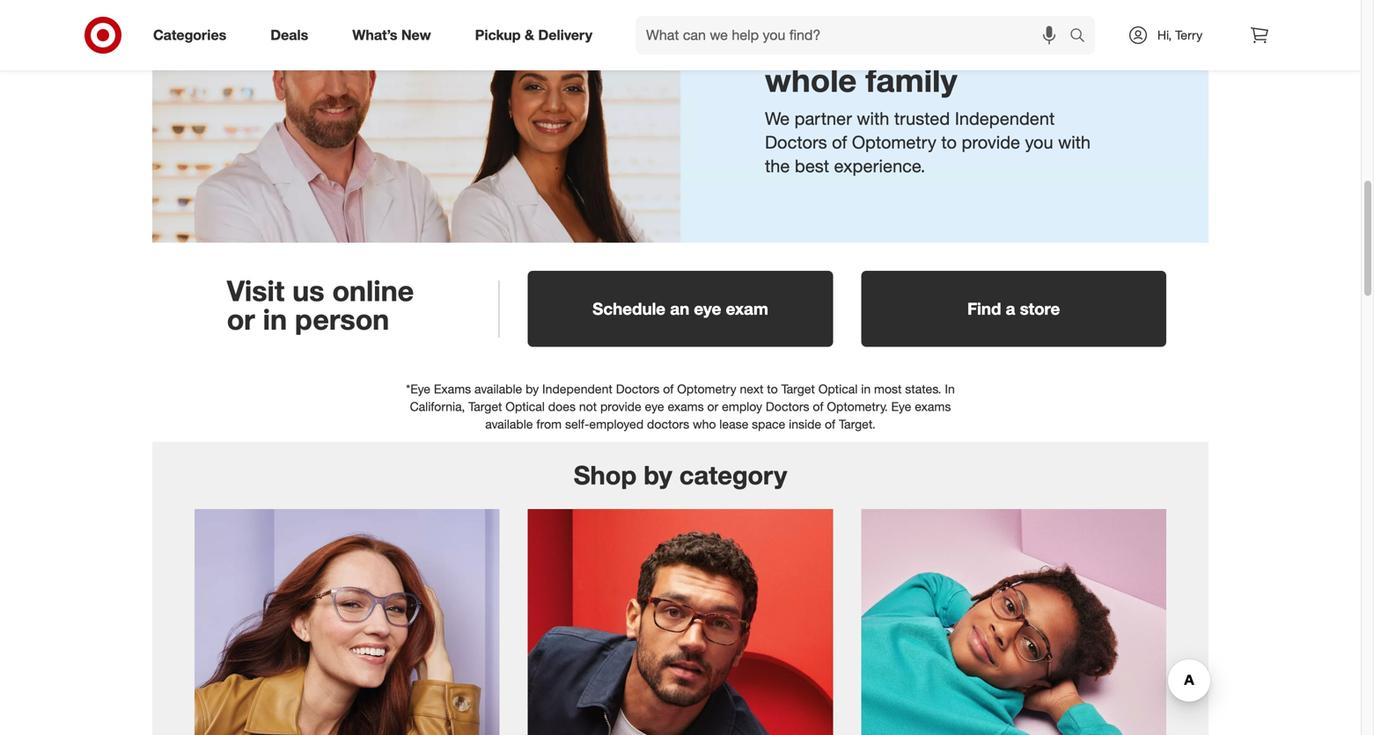 Task type: describe. For each thing, give the bounding box(es) containing it.
search button
[[1062, 16, 1104, 58]]

not
[[579, 399, 597, 415]]

exam
[[726, 299, 768, 319]]

1 horizontal spatial by
[[644, 460, 672, 491]]

doctors
[[647, 417, 689, 432]]

schedule an eye exam
[[593, 299, 768, 319]]

employed
[[589, 417, 644, 432]]

whole
[[765, 60, 857, 100]]

find
[[967, 299, 1001, 319]]

eye exams for the whole family we partner with trusted independent doctors of optometry to provide you with the best experience.
[[765, 28, 1091, 177]]

from
[[536, 417, 562, 432]]

by inside "*eye exams available by independent doctors of optometry next to target optical in most states. in california, target optical does not provide eye exams or employ doctors of optometry. eye exams available from self-employed doctors who lease space inside of target."
[[526, 382, 539, 397]]

experience.
[[834, 155, 925, 177]]

visit
[[227, 274, 285, 308]]

1 vertical spatial the
[[765, 155, 790, 177]]

trusted
[[894, 108, 950, 129]]

best
[[795, 155, 829, 177]]

employ
[[722, 399, 762, 415]]

partner
[[795, 108, 852, 129]]

pickup
[[475, 26, 521, 44]]

us
[[292, 274, 324, 308]]

visit us online or in person
[[227, 274, 414, 337]]

deals link
[[255, 16, 330, 55]]

in inside visit us online or in person
[[263, 302, 287, 337]]

0 vertical spatial available
[[475, 382, 522, 397]]

inside
[[789, 417, 821, 432]]

target.
[[839, 417, 876, 432]]

california,
[[410, 399, 465, 415]]

exams inside eye exams for the whole family we partner with trusted independent doctors of optometry to provide you with the best experience.
[[829, 28, 930, 67]]

schedule an eye exam link
[[514, 257, 847, 358]]

pickup & delivery
[[475, 26, 592, 44]]

optometry inside "*eye exams available by independent doctors of optometry next to target optical in most states. in california, target optical does not provide eye exams or employ doctors of optometry. eye exams available from self-employed doctors who lease space inside of target."
[[677, 382, 736, 397]]

categories
[[153, 26, 226, 44]]

0 vertical spatial with
[[857, 108, 889, 129]]

*eye
[[406, 382, 430, 397]]

1 horizontal spatial eye
[[694, 299, 721, 319]]

person
[[295, 302, 389, 337]]

0 vertical spatial the
[[990, 28, 1039, 67]]

0 vertical spatial optical
[[818, 382, 858, 397]]

categories link
[[138, 16, 248, 55]]

eye inside "*eye exams available by independent doctors of optometry next to target optical in most states. in california, target optical does not provide eye exams or employ doctors of optometry. eye exams available from self-employed doctors who lease space inside of target."
[[891, 399, 911, 415]]

in
[[945, 382, 955, 397]]

1 horizontal spatial with
[[1058, 132, 1091, 153]]

what's
[[352, 26, 397, 44]]

eye inside "*eye exams available by independent doctors of optometry next to target optical in most states. in california, target optical does not provide eye exams or employ doctors of optometry. eye exams available from self-employed doctors who lease space inside of target."
[[645, 399, 664, 415]]

exams down states.
[[915, 399, 951, 415]]

does
[[548, 399, 576, 415]]

what's new link
[[337, 16, 453, 55]]



Task type: vqa. For each thing, say whether or not it's contained in the screenshot.
you
yes



Task type: locate. For each thing, give the bounding box(es) containing it.
schedule
[[593, 299, 665, 319]]

we
[[765, 108, 790, 129]]

in inside "*eye exams available by independent doctors of optometry next to target optical in most states. in california, target optical does not provide eye exams or employ doctors of optometry. eye exams available from self-employed doctors who lease space inside of target."
[[861, 382, 871, 397]]

lease
[[719, 417, 748, 432]]

eye up we
[[765, 28, 820, 67]]

to right next
[[767, 382, 778, 397]]

by up from
[[526, 382, 539, 397]]

states.
[[905, 382, 941, 397]]

0 vertical spatial target
[[781, 382, 815, 397]]

1 horizontal spatial the
[[990, 28, 1039, 67]]

by
[[526, 382, 539, 397], [644, 460, 672, 491]]

independent up you
[[955, 108, 1055, 129]]

1 horizontal spatial optometry
[[852, 132, 936, 153]]

hi, terry
[[1158, 27, 1203, 43]]

self-
[[565, 417, 589, 432]]

0 horizontal spatial eye
[[765, 28, 820, 67]]

or
[[227, 302, 255, 337], [707, 399, 719, 415]]

0 horizontal spatial or
[[227, 302, 255, 337]]

independent
[[955, 108, 1055, 129], [542, 382, 613, 397]]

available
[[475, 382, 522, 397], [485, 417, 533, 432]]

optometry
[[852, 132, 936, 153], [677, 382, 736, 397]]

to down trusted
[[941, 132, 957, 153]]

0 horizontal spatial in
[[263, 302, 287, 337]]

the
[[990, 28, 1039, 67], [765, 155, 790, 177]]

1 horizontal spatial eye
[[891, 399, 911, 415]]

provide
[[962, 132, 1020, 153], [600, 399, 641, 415]]

provide inside eye exams for the whole family we partner with trusted independent doctors of optometry to provide you with the best experience.
[[962, 132, 1020, 153]]

in
[[263, 302, 287, 337], [861, 382, 871, 397]]

doctors up employed
[[616, 382, 660, 397]]

0 vertical spatial independent
[[955, 108, 1055, 129]]

exams up doctors
[[668, 399, 704, 415]]

independent inside eye exams for the whole family we partner with trusted independent doctors of optometry to provide you with the best experience.
[[955, 108, 1055, 129]]

1 vertical spatial by
[[644, 460, 672, 491]]

optical up optometry.
[[818, 382, 858, 397]]

eye
[[765, 28, 820, 67], [891, 399, 911, 415]]

next
[[740, 382, 764, 397]]

available left from
[[485, 417, 533, 432]]

or up who
[[707, 399, 719, 415]]

store
[[1020, 299, 1060, 319]]

0 horizontal spatial with
[[857, 108, 889, 129]]

exams left for
[[829, 28, 930, 67]]

0 horizontal spatial to
[[767, 382, 778, 397]]

1 vertical spatial doctors
[[616, 382, 660, 397]]

or inside visit us online or in person
[[227, 302, 255, 337]]

1 vertical spatial with
[[1058, 132, 1091, 153]]

provide inside "*eye exams available by independent doctors of optometry next to target optical in most states. in california, target optical does not provide eye exams or employ doctors of optometry. eye exams available from self-employed doctors who lease space inside of target."
[[600, 399, 641, 415]]

0 horizontal spatial target
[[468, 399, 502, 415]]

of
[[832, 132, 847, 153], [663, 382, 674, 397], [813, 399, 824, 415], [825, 417, 835, 432]]

most
[[874, 382, 902, 397]]

0 vertical spatial eye
[[765, 28, 820, 67]]

online
[[332, 274, 414, 308]]

you
[[1025, 132, 1053, 153]]

optometry up experience.
[[852, 132, 936, 153]]

1 horizontal spatial independent
[[955, 108, 1055, 129]]

0 vertical spatial to
[[941, 132, 957, 153]]

1 vertical spatial to
[[767, 382, 778, 397]]

0 vertical spatial optometry
[[852, 132, 936, 153]]

pickup & delivery link
[[460, 16, 614, 55]]

0 horizontal spatial optometry
[[677, 382, 736, 397]]

available right exams
[[475, 382, 522, 397]]

0 horizontal spatial provide
[[600, 399, 641, 415]]

with right you
[[1058, 132, 1091, 153]]

target down exams
[[468, 399, 502, 415]]

family
[[866, 60, 957, 100]]

1 horizontal spatial to
[[941, 132, 957, 153]]

0 horizontal spatial by
[[526, 382, 539, 397]]

0 vertical spatial in
[[263, 302, 287, 337]]

category
[[679, 460, 787, 491]]

optometry inside eye exams for the whole family we partner with trusted independent doctors of optometry to provide you with the best experience.
[[852, 132, 936, 153]]

1 horizontal spatial provide
[[962, 132, 1020, 153]]

delivery
[[538, 26, 592, 44]]

eye
[[694, 299, 721, 319], [645, 399, 664, 415]]

of up inside
[[813, 399, 824, 415]]

of down 'partner' on the right of page
[[832, 132, 847, 153]]

optometry.
[[827, 399, 888, 415]]

2 vertical spatial doctors
[[766, 399, 809, 415]]

what's new
[[352, 26, 431, 44]]

in up optometry.
[[861, 382, 871, 397]]

doctors up inside
[[766, 399, 809, 415]]

by down doctors
[[644, 460, 672, 491]]

doctors inside eye exams for the whole family we partner with trusted independent doctors of optometry to provide you with the best experience.
[[765, 132, 827, 153]]

space
[[752, 417, 785, 432]]

of inside eye exams for the whole family we partner with trusted independent doctors of optometry to provide you with the best experience.
[[832, 132, 847, 153]]

optometry up who
[[677, 382, 736, 397]]

exams
[[829, 28, 930, 67], [668, 399, 704, 415], [915, 399, 951, 415]]

optical up from
[[506, 399, 545, 415]]

1 horizontal spatial in
[[861, 382, 871, 397]]

of right inside
[[825, 417, 835, 432]]

0 horizontal spatial optical
[[506, 399, 545, 415]]

0 vertical spatial eye
[[694, 299, 721, 319]]

&
[[525, 26, 534, 44]]

who
[[693, 417, 716, 432]]

0 vertical spatial provide
[[962, 132, 1020, 153]]

*eye exams available by independent doctors of optometry next to target optical in most states. in california, target optical does not provide eye exams or employ doctors of optometry. eye exams available from self-employed doctors who lease space inside of target.
[[406, 382, 955, 432]]

doctors up best
[[765, 132, 827, 153]]

the right for
[[990, 28, 1039, 67]]

with
[[857, 108, 889, 129], [1058, 132, 1091, 153]]

1 horizontal spatial or
[[707, 399, 719, 415]]

to inside "*eye exams available by independent doctors of optometry next to target optical in most states. in california, target optical does not provide eye exams or employ doctors of optometry. eye exams available from self-employed doctors who lease space inside of target."
[[767, 382, 778, 397]]

eye up doctors
[[645, 399, 664, 415]]

terry
[[1175, 27, 1203, 43]]

0 horizontal spatial independent
[[542, 382, 613, 397]]

1 vertical spatial optical
[[506, 399, 545, 415]]

the left best
[[765, 155, 790, 177]]

shop
[[574, 460, 637, 491]]

independent inside "*eye exams available by independent doctors of optometry next to target optical in most states. in california, target optical does not provide eye exams or employ doctors of optometry. eye exams available from self-employed doctors who lease space inside of target."
[[542, 382, 613, 397]]

hi,
[[1158, 27, 1172, 43]]

to inside eye exams for the whole family we partner with trusted independent doctors of optometry to provide you with the best experience.
[[941, 132, 957, 153]]

find a store
[[967, 299, 1060, 319]]

with up experience.
[[857, 108, 889, 129]]

to
[[941, 132, 957, 153], [767, 382, 778, 397]]

in left us
[[263, 302, 287, 337]]

or left us
[[227, 302, 255, 337]]

an
[[670, 299, 689, 319]]

a
[[1006, 299, 1015, 319]]

1 horizontal spatial optical
[[818, 382, 858, 397]]

for
[[939, 28, 981, 67]]

optical
[[818, 382, 858, 397], [506, 399, 545, 415]]

0 vertical spatial by
[[526, 382, 539, 397]]

eye inside eye exams for the whole family we partner with trusted independent doctors of optometry to provide you with the best experience.
[[765, 28, 820, 67]]

0 vertical spatial or
[[227, 302, 255, 337]]

1 vertical spatial or
[[707, 399, 719, 415]]

target up inside
[[781, 382, 815, 397]]

What can we help you find? suggestions appear below search field
[[636, 16, 1074, 55]]

eye right an
[[694, 299, 721, 319]]

1 vertical spatial available
[[485, 417, 533, 432]]

provide up employed
[[600, 399, 641, 415]]

deals
[[270, 26, 308, 44]]

0 vertical spatial doctors
[[765, 132, 827, 153]]

1 vertical spatial eye
[[645, 399, 664, 415]]

target
[[781, 382, 815, 397], [468, 399, 502, 415]]

search
[[1062, 28, 1104, 45]]

provide left you
[[962, 132, 1020, 153]]

new
[[401, 26, 431, 44]]

exams
[[434, 382, 471, 397]]

find a store link
[[847, 257, 1180, 358]]

independent up not
[[542, 382, 613, 397]]

shop by category
[[574, 460, 787, 491]]

1 vertical spatial independent
[[542, 382, 613, 397]]

or inside "*eye exams available by independent doctors of optometry next to target optical in most states. in california, target optical does not provide eye exams or employ doctors of optometry. eye exams available from self-employed doctors who lease space inside of target."
[[707, 399, 719, 415]]

0 horizontal spatial eye
[[645, 399, 664, 415]]

1 vertical spatial target
[[468, 399, 502, 415]]

0 horizontal spatial the
[[765, 155, 790, 177]]

doctors
[[765, 132, 827, 153], [616, 382, 660, 397], [766, 399, 809, 415]]

1 horizontal spatial target
[[781, 382, 815, 397]]

1 vertical spatial provide
[[600, 399, 641, 415]]

of up doctors
[[663, 382, 674, 397]]

1 vertical spatial optometry
[[677, 382, 736, 397]]

1 vertical spatial eye
[[891, 399, 911, 415]]

1 vertical spatial in
[[861, 382, 871, 397]]

eye down most
[[891, 399, 911, 415]]



